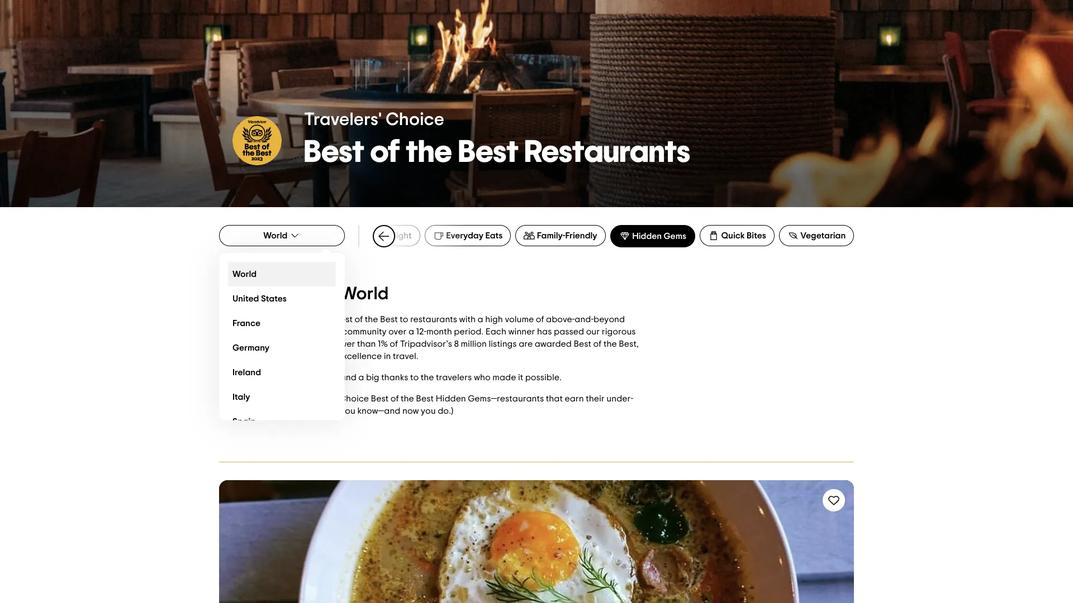 Task type: vqa. For each thing, say whether or not it's contained in the screenshot.
"the"
yes



Task type: describe. For each thing, give the bounding box(es) containing it.
gems for hidden gems
[[664, 232, 686, 241]]

in
[[384, 352, 391, 361]]

night
[[390, 231, 412, 240]]

list box containing world
[[219, 253, 345, 434]]

2 vertical spatial a
[[358, 373, 364, 382]]

all
[[270, 373, 280, 382]]

of right level
[[328, 352, 336, 361]]

fewer
[[331, 340, 355, 349]]

vegetarian
[[801, 231, 846, 240]]

choice inside below are the 2023 travelers' choice best of the best hidden gems—restaurants that earn their under- the-radar status. (if you know, you know—and now you do.)
[[339, 395, 369, 404]]

we
[[219, 315, 232, 324]]

winner
[[508, 328, 535, 336]]

of inside below are the 2023 travelers' choice best of the best hidden gems—restaurants that earn their under- the-radar status. (if you know, you know—and now you do.)
[[391, 395, 399, 404]]

quick bites button
[[700, 225, 775, 246]]

the-
[[219, 407, 235, 416]]

italy
[[232, 393, 250, 402]]

congrats to all of the winners and a big thanks to the travelers who made it possible.
[[219, 373, 562, 382]]

-
[[331, 285, 337, 303]]

family-friendly
[[537, 231, 597, 240]]

month
[[426, 328, 452, 336]]

high
[[485, 315, 503, 324]]

previous image
[[377, 230, 391, 243]]

highest
[[275, 352, 305, 361]]

to inside "we award travelers' choice best of the best to restaurants with a high volume of above-and-beyond reviews and opinions from our community over a 12-month period. each winner has passed our rigorous trust and safety standards. fewer than 1% of tripadvisor's 8 million listings are awarded best of the best, signifying the highest level of excellence in travel."
[[400, 315, 408, 324]]

than
[[357, 340, 376, 349]]

beyond
[[594, 315, 625, 324]]

united
[[232, 294, 259, 303]]

who
[[474, 373, 491, 382]]

ireland
[[232, 368, 261, 377]]

excellence
[[338, 352, 382, 361]]

of right the all
[[282, 373, 290, 382]]

now
[[402, 407, 419, 416]]

hidden gems button
[[610, 225, 695, 248]]

1 horizontal spatial a
[[408, 328, 414, 336]]

france
[[232, 319, 260, 328]]

(if
[[289, 407, 297, 416]]

we award travelers' choice best of the best to restaurants with a high volume of above-and-beyond reviews and opinions from our community over a 12-month period. each winner has passed our rigorous trust and safety standards. fewer than 1% of tripadvisor's 8 million listings are awarded best of the best, signifying the highest level of excellence in travel.
[[219, 315, 639, 361]]

best of the best restaurants 2023 image
[[0, 0, 1073, 207]]

travelers' choice image
[[232, 116, 282, 165]]

1 vertical spatial and
[[240, 340, 256, 349]]

2023
[[276, 395, 296, 404]]

hidden inside below are the 2023 travelers' choice best of the best hidden gems—restaurants that earn their under- the-radar status. (if you know, you know—and now you do.)
[[436, 395, 466, 404]]

restauracja future & wine image
[[219, 481, 854, 604]]

earn
[[565, 395, 584, 404]]

volume
[[505, 315, 534, 324]]

1%
[[378, 340, 388, 349]]

level
[[307, 352, 326, 361]]

signifying
[[219, 352, 258, 361]]

from
[[306, 328, 325, 336]]

do.)
[[438, 407, 453, 416]]

are inside "we award travelers' choice best of the best to restaurants with a high volume of above-and-beyond reviews and opinions from our community over a 12-month period. each winner has passed our rigorous trust and safety standards. fewer than 1% of tripadvisor's 8 million listings are awarded best of the best, signifying the highest level of excellence in travel."
[[519, 340, 533, 349]]

world inside list box
[[232, 270, 257, 279]]

date night button
[[347, 225, 420, 246]]

know—and
[[357, 407, 400, 416]]

8
[[454, 340, 459, 349]]

award
[[234, 315, 260, 324]]

that
[[546, 395, 563, 404]]

are inside below are the 2023 travelers' choice best of the best hidden gems—restaurants that earn their under- the-radar status. (if you know, you know—and now you do.)
[[245, 395, 259, 404]]

2 horizontal spatial world
[[341, 285, 389, 303]]

everyday eats button
[[425, 225, 511, 246]]

with
[[459, 315, 476, 324]]

12-
[[416, 328, 426, 336]]

travelers
[[436, 373, 472, 382]]

eats
[[485, 231, 503, 240]]

of down travelers' choice
[[370, 137, 400, 168]]

0 horizontal spatial to
[[260, 373, 268, 382]]

quick bites
[[721, 231, 766, 240]]

germany
[[232, 343, 269, 352]]

2 horizontal spatial a
[[478, 315, 483, 324]]

3 you from the left
[[421, 407, 436, 416]]

status.
[[260, 407, 288, 416]]

world inside popup button
[[263, 231, 287, 240]]

each
[[486, 328, 506, 336]]

tripadvisor's
[[400, 340, 452, 349]]

of up community
[[355, 315, 363, 324]]

quick
[[721, 231, 745, 240]]

1 you from the left
[[299, 407, 314, 416]]

date
[[368, 231, 388, 240]]

travelers' inside below are the 2023 travelers' choice best of the best hidden gems—restaurants that earn their under- the-radar status. (if you know, you know—and now you do.)
[[298, 395, 337, 404]]

best of the best restaurants
[[304, 137, 690, 168]]

choice inside "we award travelers' choice best of the best to restaurants with a high volume of above-and-beyond reviews and opinions from our community over a 12-month period. each winner has passed our rigorous trust and safety standards. fewer than 1% of tripadvisor's 8 million listings are awarded best of the best, signifying the highest level of excellence in travel."
[[303, 315, 333, 324]]

below are the 2023 travelers' choice best of the best hidden gems—restaurants that earn their under- the-radar status. (if you know, you know—and now you do.)
[[219, 395, 633, 416]]

safety
[[258, 340, 283, 349]]

thanks
[[381, 373, 408, 382]]

community
[[342, 328, 387, 336]]



Task type: locate. For each thing, give the bounding box(es) containing it.
it
[[518, 373, 523, 382]]

choice
[[386, 111, 444, 129], [303, 315, 333, 324], [339, 395, 369, 404]]

0 vertical spatial choice
[[386, 111, 444, 129]]

under-
[[607, 395, 633, 404]]

period.
[[454, 328, 484, 336]]

to
[[400, 315, 408, 324], [260, 373, 268, 382], [410, 373, 419, 382]]

are down winner
[[519, 340, 533, 349]]

0 vertical spatial world
[[263, 231, 287, 240]]

of up has
[[536, 315, 544, 324]]

friendly
[[565, 231, 597, 240]]

winners
[[307, 373, 338, 382]]

2 vertical spatial hidden
[[436, 395, 466, 404]]

hidden inside hidden gems button
[[632, 232, 662, 241]]

states
[[261, 294, 287, 303]]

1 horizontal spatial to
[[400, 315, 408, 324]]

our up fewer
[[327, 328, 340, 336]]

world
[[263, 231, 287, 240], [232, 270, 257, 279], [341, 285, 389, 303]]

a right the 'with'
[[478, 315, 483, 324]]

0 vertical spatial travelers'
[[262, 315, 301, 324]]

1 vertical spatial a
[[408, 328, 414, 336]]

a left big
[[358, 373, 364, 382]]

1 horizontal spatial you
[[340, 407, 355, 416]]

1 horizontal spatial gems
[[664, 232, 686, 241]]

below
[[219, 395, 243, 404]]

0 vertical spatial a
[[478, 315, 483, 324]]

and up the safety
[[251, 328, 267, 336]]

standards.
[[285, 340, 329, 349]]

world button
[[219, 225, 345, 246]]

gems inside button
[[664, 232, 686, 241]]

you right know,
[[340, 407, 355, 416]]

hidden gems
[[632, 232, 686, 241]]

2 vertical spatial choice
[[339, 395, 369, 404]]

gems for hidden gems - world
[[282, 285, 328, 303]]

are up radar
[[245, 395, 259, 404]]

2 horizontal spatial hidden
[[632, 232, 662, 241]]

to up the over
[[400, 315, 408, 324]]

hidden for hidden gems
[[632, 232, 662, 241]]

save to a trip image
[[827, 494, 841, 507]]

you left 'do.)'
[[421, 407, 436, 416]]

2 our from the left
[[586, 328, 600, 336]]

travelers' up know,
[[298, 395, 337, 404]]

their
[[586, 395, 605, 404]]

restaurants
[[524, 137, 690, 168]]

2 horizontal spatial choice
[[386, 111, 444, 129]]

1 horizontal spatial hidden
[[436, 395, 466, 404]]

date night
[[368, 231, 412, 240]]

to right thanks
[[410, 373, 419, 382]]

0 horizontal spatial world
[[232, 270, 257, 279]]

1 our from the left
[[327, 328, 340, 336]]

listings
[[489, 340, 517, 349]]

united states
[[232, 294, 287, 303]]

0 vertical spatial gems
[[664, 232, 686, 241]]

trust
[[219, 340, 238, 349]]

1 vertical spatial choice
[[303, 315, 333, 324]]

0 vertical spatial and
[[251, 328, 267, 336]]

hidden gems - world
[[219, 285, 389, 303]]

1 vertical spatial hidden
[[219, 285, 278, 303]]

and down 'excellence'
[[340, 373, 356, 382]]

a
[[478, 315, 483, 324], [408, 328, 414, 336], [358, 373, 364, 382]]

0 horizontal spatial choice
[[303, 315, 333, 324]]

travelers' inside "we award travelers' choice best of the best to restaurants with a high volume of above-and-beyond reviews and opinions from our community over a 12-month period. each winner has passed our rigorous trust and safety standards. fewer than 1% of tripadvisor's 8 million listings are awarded best of the best, signifying the highest level of excellence in travel."
[[262, 315, 301, 324]]

of right '1%' at the left bottom
[[390, 340, 398, 349]]

of
[[370, 137, 400, 168], [355, 315, 363, 324], [536, 315, 544, 324], [390, 340, 398, 349], [593, 340, 602, 349], [328, 352, 336, 361], [282, 373, 290, 382], [391, 395, 399, 404]]

everyday
[[446, 231, 483, 240]]

radar
[[235, 407, 258, 416]]

of down beyond
[[593, 340, 602, 349]]

you right (if
[[299, 407, 314, 416]]

and up the signifying
[[240, 340, 256, 349]]

travelers'
[[304, 111, 382, 129]]

possible.
[[525, 373, 562, 382]]

2 you from the left
[[340, 407, 355, 416]]

and-
[[575, 315, 594, 324]]

of up know—and
[[391, 395, 399, 404]]

0 horizontal spatial our
[[327, 328, 340, 336]]

1 horizontal spatial our
[[586, 328, 600, 336]]

gems—restaurants
[[468, 395, 544, 404]]

a left 12- on the bottom
[[408, 328, 414, 336]]

travel.
[[393, 352, 419, 361]]

2 horizontal spatial to
[[410, 373, 419, 382]]

travelers' choice
[[304, 111, 444, 129]]

1 vertical spatial travelers'
[[298, 395, 337, 404]]

0 vertical spatial hidden
[[632, 232, 662, 241]]

know,
[[316, 407, 339, 416]]

0 vertical spatial are
[[519, 340, 533, 349]]

travelers'
[[262, 315, 301, 324], [298, 395, 337, 404]]

hidden for hidden gems - world
[[219, 285, 278, 303]]

gems
[[664, 232, 686, 241], [282, 285, 328, 303]]

made
[[493, 373, 516, 382]]

million
[[461, 340, 487, 349]]

0 horizontal spatial hidden
[[219, 285, 278, 303]]

hidden
[[632, 232, 662, 241], [219, 285, 278, 303], [436, 395, 466, 404]]

2 horizontal spatial you
[[421, 407, 436, 416]]

travelers' up opinions
[[262, 315, 301, 324]]

1 horizontal spatial world
[[263, 231, 287, 240]]

restaurants
[[410, 315, 457, 324]]

above-
[[546, 315, 575, 324]]

bites
[[747, 231, 766, 240]]

has
[[537, 328, 552, 336]]

to left the all
[[260, 373, 268, 382]]

best
[[304, 137, 364, 168], [458, 137, 519, 168], [335, 315, 353, 324], [380, 315, 398, 324], [574, 340, 591, 349], [371, 395, 389, 404], [416, 395, 434, 404]]

2 vertical spatial world
[[341, 285, 389, 303]]

rigorous
[[602, 328, 636, 336]]

over
[[388, 328, 407, 336]]

reviews
[[219, 328, 249, 336]]

1 vertical spatial gems
[[282, 285, 328, 303]]

big
[[366, 373, 379, 382]]

passed
[[554, 328, 584, 336]]

congrats
[[219, 373, 258, 382]]

awarded
[[535, 340, 572, 349]]

list box
[[219, 253, 345, 434]]

vegetarian button
[[779, 225, 854, 246]]

0 horizontal spatial gems
[[282, 285, 328, 303]]

1 vertical spatial world
[[232, 270, 257, 279]]

best,
[[619, 340, 639, 349]]

the
[[406, 137, 452, 168], [365, 315, 378, 324], [604, 340, 617, 349], [260, 352, 273, 361], [292, 373, 305, 382], [421, 373, 434, 382], [261, 395, 275, 404], [401, 395, 414, 404]]

0 horizontal spatial are
[[245, 395, 259, 404]]

everyday eats
[[446, 231, 503, 240]]

spain
[[232, 417, 256, 426]]

0 horizontal spatial a
[[358, 373, 364, 382]]

1 vertical spatial are
[[245, 395, 259, 404]]

2 vertical spatial and
[[340, 373, 356, 382]]

1 horizontal spatial choice
[[339, 395, 369, 404]]

0 horizontal spatial you
[[299, 407, 314, 416]]

family-friendly button
[[516, 225, 606, 246]]

our down and-
[[586, 328, 600, 336]]

you
[[299, 407, 314, 416], [340, 407, 355, 416], [421, 407, 436, 416]]

1 horizontal spatial are
[[519, 340, 533, 349]]

family-
[[537, 231, 565, 240]]

our
[[327, 328, 340, 336], [586, 328, 600, 336]]



